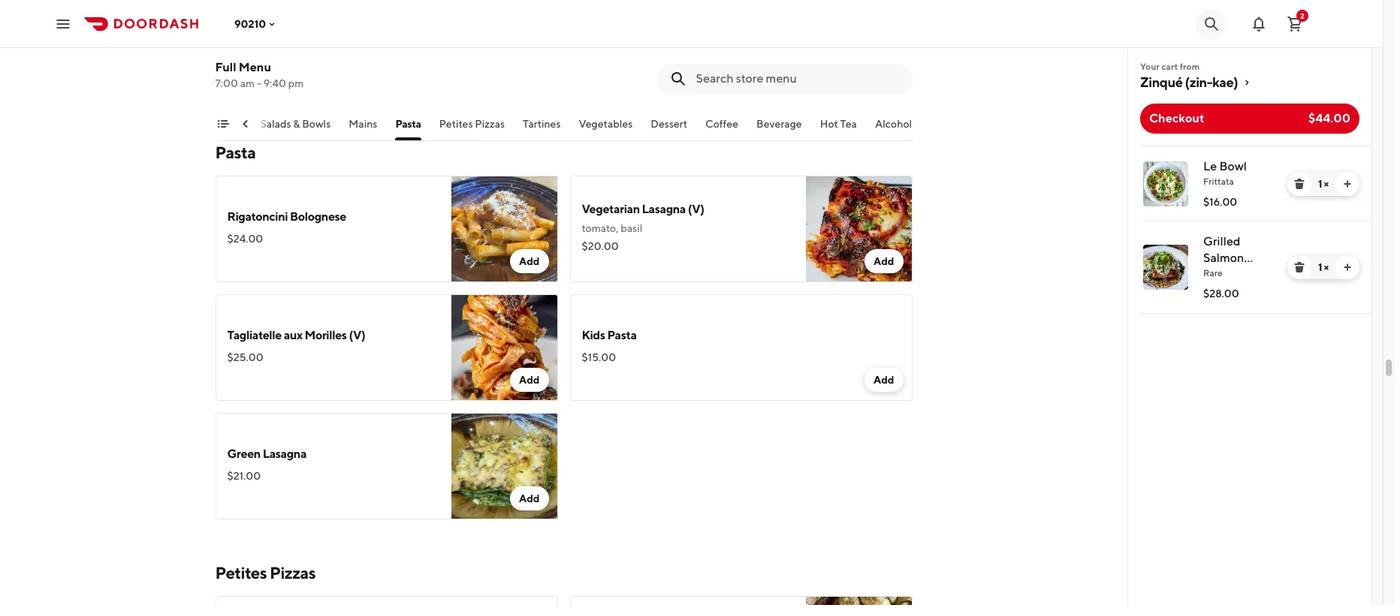 Task type: locate. For each thing, give the bounding box(es) containing it.
1 add one to cart image from the top
[[1342, 178, 1354, 190]]

add one to cart image
[[1342, 178, 1354, 190], [1342, 261, 1354, 274]]

1 horizontal spatial and
[[772, 32, 790, 44]]

coffee button
[[706, 116, 739, 141]]

1 vertical spatial petites
[[215, 564, 267, 583]]

pasta right 'kids'
[[607, 328, 637, 343]]

mixed for lorraine
[[250, 39, 279, 51]]

0 horizontal spatial mixed
[[250, 39, 279, 51]]

1 right remove item from cart icon
[[1319, 261, 1323, 274]]

add
[[519, 255, 540, 268], [874, 255, 895, 268], [519, 374, 540, 386], [874, 374, 895, 386], [519, 493, 540, 505]]

0 vertical spatial petites pizzas
[[439, 118, 505, 130]]

and up item search search field
[[772, 32, 790, 44]]

lasagna inside vegetarian lasagna (v) tomato, basil $20.00
[[642, 202, 686, 216]]

1 horizontal spatial lasagna
[[642, 202, 686, 216]]

lettuces for vegetables-
[[731, 32, 770, 44]]

1 × for grilled salmon plate (gf)
[[1319, 261, 1329, 274]]

1 horizontal spatial pasta
[[396, 118, 421, 130]]

with for lorraine
[[227, 39, 248, 51]]

(gf)
[[1235, 268, 1260, 282]]

and left fries
[[322, 39, 340, 51]]

pasta
[[396, 118, 421, 130], [215, 143, 256, 162], [607, 328, 637, 343]]

1 horizontal spatial with
[[677, 32, 698, 44]]

2
[[1301, 11, 1305, 20]]

lasagna right green
[[263, 447, 307, 461]]

1 1 from the top
[[1319, 178, 1323, 190]]

kids
[[582, 328, 605, 343]]

tartines button
[[523, 116, 561, 141]]

dessert button
[[651, 116, 688, 141]]

1 × right remove item from cart icon
[[1319, 261, 1329, 274]]

and
[[772, 32, 790, 44], [322, 39, 340, 51]]

petites inside button
[[439, 118, 473, 130]]

0 vertical spatial (v)
[[688, 202, 705, 216]]

1 vertical spatial (v)
[[349, 328, 365, 343]]

1 horizontal spatial petites
[[439, 118, 473, 130]]

0 horizontal spatial petites pizzas
[[215, 564, 316, 583]]

bowl
[[1220, 159, 1247, 174]]

2 × from the top
[[1324, 261, 1329, 274]]

tea
[[841, 118, 857, 130]]

and inside quiche lorraine with mixed lettuces and fries $17.00
[[322, 39, 340, 51]]

1 horizontal spatial petites pizzas
[[439, 118, 505, 130]]

rare
[[1204, 268, 1223, 279]]

menu
[[239, 60, 271, 74]]

salmon
[[1204, 251, 1245, 265]]

mixed down 90210 popup button
[[250, 39, 279, 51]]

rigatoncini bolognese image
[[451, 176, 558, 283]]

lettuces inside "roasted vegetables-with mixed lettuces and fries."
[[731, 32, 770, 44]]

mixed inside "roasted vegetables-with mixed lettuces and fries."
[[700, 32, 729, 44]]

0 horizontal spatial pasta
[[215, 143, 256, 162]]

petites pizzas
[[439, 118, 505, 130], [215, 564, 316, 583]]

0 horizontal spatial pizzas
[[270, 564, 316, 583]]

and for vegetables-
[[772, 32, 790, 44]]

hot
[[820, 118, 838, 130]]

× right remove item from cart icon
[[1324, 261, 1329, 274]]

lettuces down lorraine
[[282, 39, 320, 51]]

fries.
[[582, 47, 605, 59]]

lettuces
[[731, 32, 770, 44], [282, 39, 320, 51]]

fries
[[343, 39, 363, 51]]

$15.00
[[582, 352, 616, 364]]

salads
[[260, 118, 291, 130]]

rigatoncini
[[227, 210, 288, 224]]

× right remove item from cart image
[[1324, 178, 1329, 190]]

quiche lorraine image
[[451, 0, 558, 99]]

0 horizontal spatial lasagna
[[263, 447, 307, 461]]

add button
[[510, 249, 549, 274], [865, 249, 904, 274], [510, 368, 549, 392], [865, 368, 904, 392], [510, 487, 549, 511]]

0 vertical spatial pasta
[[396, 118, 421, 130]]

2 vertical spatial pasta
[[607, 328, 637, 343]]

list
[[1129, 146, 1372, 314]]

and inside "roasted vegetables-with mixed lettuces and fries."
[[772, 32, 790, 44]]

add button for green lasagna
[[510, 487, 549, 511]]

2 1 from the top
[[1319, 261, 1323, 274]]

alcohol button
[[875, 116, 912, 141]]

1 vertical spatial add one to cart image
[[1342, 261, 1354, 274]]

grilled salmon plate (gf)
[[1204, 234, 1260, 282]]

lasagna
[[642, 202, 686, 216], [263, 447, 307, 461]]

lasagna for vegetarian
[[642, 202, 686, 216]]

vegetables
[[579, 118, 633, 130]]

1 vertical spatial lasagna
[[263, 447, 307, 461]]

mixed right vegetables-
[[700, 32, 729, 44]]

1 vertical spatial pasta
[[215, 143, 256, 162]]

am
[[240, 77, 255, 89]]

0 vertical spatial 1 ×
[[1319, 178, 1329, 190]]

(v) inside vegetarian lasagna (v) tomato, basil $20.00
[[688, 202, 705, 216]]

1 vertical spatial petites pizzas
[[215, 564, 316, 583]]

zucchini onion comte pizza image
[[806, 597, 913, 606]]

$17.00
[[227, 57, 260, 69]]

grilled salmon plate (gf) image
[[1144, 245, 1189, 290]]

petites
[[439, 118, 473, 130], [215, 564, 267, 583]]

pizzas
[[475, 118, 505, 130], [270, 564, 316, 583]]

1 × right remove item from cart image
[[1319, 178, 1329, 190]]

with
[[677, 32, 698, 44], [227, 39, 248, 51]]

with inside "roasted vegetables-with mixed lettuces and fries."
[[677, 32, 698, 44]]

green
[[227, 447, 261, 461]]

1
[[1319, 178, 1323, 190], [1319, 261, 1323, 274]]

-
[[257, 77, 261, 89]]

lettuces inside quiche lorraine with mixed lettuces and fries $17.00
[[282, 39, 320, 51]]

1 × from the top
[[1324, 178, 1329, 190]]

(v)
[[688, 202, 705, 216], [349, 328, 365, 343]]

9:40
[[264, 77, 286, 89]]

lasagna for green
[[263, 447, 307, 461]]

le
[[1204, 159, 1217, 174]]

mixed
[[700, 32, 729, 44], [250, 39, 279, 51]]

add one to cart image right remove item from cart image
[[1342, 178, 1354, 190]]

Item Search search field
[[696, 71, 901, 87]]

with inside quiche lorraine with mixed lettuces and fries $17.00
[[227, 39, 248, 51]]

0 horizontal spatial lettuces
[[282, 39, 320, 51]]

show menu categories image
[[217, 118, 229, 130]]

vegetarian lasagna (v) tomato, basil $20.00
[[582, 202, 705, 252]]

1 horizontal spatial pizzas
[[475, 118, 505, 130]]

2 horizontal spatial pasta
[[607, 328, 637, 343]]

notification bell image
[[1250, 15, 1268, 33]]

$28.00
[[1204, 288, 1240, 300]]

0 vertical spatial petites
[[439, 118, 473, 130]]

×
[[1324, 178, 1329, 190], [1324, 261, 1329, 274]]

0 vertical spatial pizzas
[[475, 118, 505, 130]]

0 horizontal spatial petites
[[215, 564, 267, 583]]

2 add one to cart image from the top
[[1342, 261, 1354, 274]]

lorraine
[[269, 19, 313, 33]]

0 horizontal spatial and
[[322, 39, 340, 51]]

hot tea button
[[820, 116, 857, 141]]

1 for grilled salmon plate (gf)
[[1319, 261, 1323, 274]]

1 1 × from the top
[[1319, 178, 1329, 190]]

kae)
[[1213, 74, 1239, 90]]

mixed for vegetables-
[[700, 32, 729, 44]]

1 right remove item from cart image
[[1319, 178, 1323, 190]]

vegetarian
[[582, 202, 640, 216]]

1 vertical spatial 1 ×
[[1319, 261, 1329, 274]]

0 vertical spatial 1
[[1319, 178, 1323, 190]]

remove item from cart image
[[1294, 178, 1306, 190]]

1 ×
[[1319, 178, 1329, 190], [1319, 261, 1329, 274]]

lasagna up basil
[[642, 202, 686, 216]]

0 vertical spatial ×
[[1324, 178, 1329, 190]]

0 vertical spatial lasagna
[[642, 202, 686, 216]]

bowls
[[302, 118, 331, 130]]

1 horizontal spatial mixed
[[700, 32, 729, 44]]

add one to cart image right remove item from cart icon
[[1342, 261, 1354, 274]]

kids pasta
[[582, 328, 637, 343]]

× for grilled salmon plate (gf)
[[1324, 261, 1329, 274]]

&
[[293, 118, 300, 130]]

tagliatelle
[[227, 328, 282, 343]]

1 horizontal spatial lettuces
[[731, 32, 770, 44]]

pasta right mains
[[396, 118, 421, 130]]

0 vertical spatial add one to cart image
[[1342, 178, 1354, 190]]

lettuces up item search search field
[[731, 32, 770, 44]]

add button for rigatoncini bolognese
[[510, 249, 549, 274]]

1 for le bowl
[[1319, 178, 1323, 190]]

tartines
[[523, 118, 561, 130]]

roasted
[[582, 32, 618, 44]]

add button for tagliatelle aux morilles (v)
[[510, 368, 549, 392]]

1 horizontal spatial (v)
[[688, 202, 705, 216]]

2 1 × from the top
[[1319, 261, 1329, 274]]

0 horizontal spatial with
[[227, 39, 248, 51]]

add one to cart image for le bowl
[[1342, 178, 1354, 190]]

pasta down scroll menu navigation left image
[[215, 143, 256, 162]]

open menu image
[[54, 15, 72, 33]]

le bowl image
[[1144, 162, 1189, 207]]

mixed inside quiche lorraine with mixed lettuces and fries $17.00
[[250, 39, 279, 51]]

1 vertical spatial ×
[[1324, 261, 1329, 274]]

1 × for le bowl
[[1319, 178, 1329, 190]]

hot tea
[[820, 118, 857, 130]]

1 vertical spatial 1
[[1319, 261, 1323, 274]]



Task type: vqa. For each thing, say whether or not it's contained in the screenshot.


Task type: describe. For each thing, give the bounding box(es) containing it.
grilled
[[1204, 234, 1241, 249]]

full menu 7:00 am - 9:40 pm
[[215, 60, 304, 89]]

full
[[215, 60, 236, 74]]

2 items, open order cart image
[[1286, 15, 1304, 33]]

dessert
[[651, 118, 688, 130]]

$24.00
[[227, 233, 263, 245]]

pm
[[288, 77, 304, 89]]

salads & bowls button
[[260, 116, 331, 141]]

salads & bowls
[[260, 118, 331, 130]]

× for le bowl
[[1324, 178, 1329, 190]]

quiche lorraine with mixed lettuces and fries $17.00
[[227, 19, 363, 69]]

your cart from
[[1141, 61, 1200, 72]]

add for rigatoncini bolognese
[[519, 255, 540, 268]]

vegetables button
[[579, 116, 633, 141]]

green lasagna
[[227, 447, 307, 461]]

$44.00
[[1309, 111, 1351, 125]]

alcohol
[[875, 118, 912, 130]]

aux
[[284, 328, 303, 343]]

your
[[1141, 61, 1160, 72]]

remove item from cart image
[[1294, 261, 1306, 274]]

rigatoncini bolognese
[[227, 210, 346, 224]]

(zin-
[[1185, 74, 1213, 90]]

coffee
[[706, 118, 739, 130]]

morilles
[[305, 328, 347, 343]]

basil
[[621, 222, 643, 234]]

beverage
[[757, 118, 802, 130]]

le bowl frittata
[[1204, 159, 1247, 187]]

zinqué (zin-kae) link
[[1141, 74, 1360, 92]]

tomato,
[[582, 222, 619, 234]]

pizzas inside button
[[475, 118, 505, 130]]

7:00
[[215, 77, 238, 89]]

checkout
[[1150, 111, 1205, 125]]

ratatouille quiche (v) image
[[806, 0, 913, 99]]

mains button
[[349, 116, 378, 141]]

from
[[1180, 61, 1200, 72]]

$25.00
[[227, 352, 263, 364]]

and for lorraine
[[322, 39, 340, 51]]

beverage button
[[757, 116, 802, 141]]

mains
[[349, 118, 378, 130]]

with for vegetables-
[[677, 32, 698, 44]]

90210 button
[[234, 18, 278, 30]]

add one to cart image for grilled salmon plate (gf)
[[1342, 261, 1354, 274]]

cart
[[1162, 61, 1178, 72]]

$21.00
[[227, 470, 261, 482]]

petites pizzas button
[[439, 116, 505, 141]]

tagliatelle aux morilles (v)
[[227, 328, 365, 343]]

frittata
[[1204, 176, 1234, 187]]

$16.00
[[1204, 196, 1238, 208]]

vegetarian lasagna (v) image
[[806, 176, 913, 283]]

quiche
[[227, 19, 267, 33]]

green lasagna image
[[451, 413, 558, 520]]

scroll menu navigation left image
[[239, 118, 251, 130]]

bolognese
[[290, 210, 346, 224]]

add for tagliatelle aux morilles (v)
[[519, 374, 540, 386]]

zinqué
[[1141, 74, 1183, 90]]

roasted vegetables-with mixed lettuces and fries.
[[582, 32, 790, 59]]

2 button
[[1280, 9, 1310, 39]]

zinqué (zin-kae)
[[1141, 74, 1239, 90]]

add for green lasagna
[[519, 493, 540, 505]]

list containing le bowl
[[1129, 146, 1372, 314]]

0 horizontal spatial (v)
[[349, 328, 365, 343]]

1 vertical spatial pizzas
[[270, 564, 316, 583]]

lettuces for lorraine
[[282, 39, 320, 51]]

tagliatelle aux morilles (v) image
[[451, 295, 558, 401]]

$20.00
[[582, 240, 619, 252]]

vegetables-
[[620, 32, 677, 44]]

plate
[[1204, 268, 1232, 282]]

90210
[[234, 18, 266, 30]]



